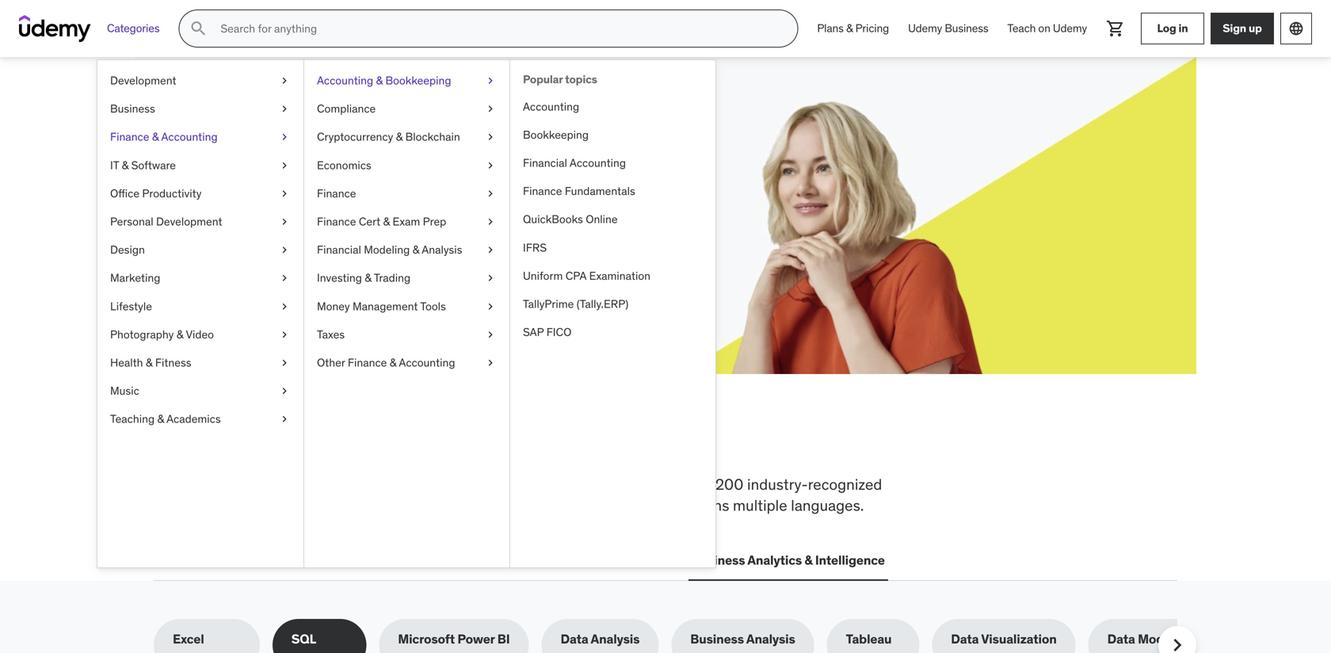 Task type: vqa. For each thing, say whether or not it's contained in the screenshot.
Engineering to the left
no



Task type: locate. For each thing, give the bounding box(es) containing it.
xsmall image inside 'compliance' link
[[484, 101, 497, 117]]

finance link
[[304, 179, 510, 208]]

bookkeeping up financial accounting
[[523, 128, 589, 142]]

accounting & bookkeeping element
[[510, 60, 716, 568]]

&
[[847, 21, 853, 35], [376, 73, 383, 88], [152, 130, 159, 144], [396, 130, 403, 144], [122, 158, 129, 172], [383, 214, 390, 229], [413, 243, 419, 257], [365, 271, 372, 285], [177, 327, 183, 342], [146, 355, 153, 370], [390, 355, 397, 370], [157, 412, 164, 426], [805, 552, 813, 568]]

fitness
[[155, 355, 191, 370]]

supports
[[328, 496, 387, 515]]

it up 'office'
[[110, 158, 119, 172]]

xsmall image for economics
[[484, 158, 497, 173]]

catalog
[[274, 496, 324, 515]]

xsmall image for business
[[278, 101, 291, 117]]

health
[[110, 355, 143, 370]]

sign up link
[[1211, 13, 1275, 44]]

your up through
[[257, 165, 281, 182]]

xsmall image inside the it & software link
[[278, 158, 291, 173]]

& down 'compliance' link
[[396, 130, 403, 144]]

microsoft
[[398, 631, 455, 647]]

0 horizontal spatial for
[[287, 126, 324, 159]]

0 vertical spatial financial
[[523, 156, 567, 170]]

xsmall image inside accounting & bookkeeping link
[[484, 73, 497, 88]]

it left certifications
[[285, 552, 295, 568]]

xsmall image inside investing & trading link
[[484, 270, 497, 286]]

data for data modeling
[[1108, 631, 1136, 647]]

financial up investing
[[317, 243, 361, 257]]

& for bookkeeping
[[376, 73, 383, 88]]

development for personal
[[156, 214, 222, 229]]

0 vertical spatial in
[[1179, 21, 1189, 35]]

sql
[[292, 631, 316, 647]]

finance up it & software
[[110, 130, 149, 144]]

uniform cpa examination
[[523, 269, 651, 283]]

health & fitness link
[[97, 349, 304, 377]]

accounting
[[317, 73, 373, 88], [523, 99, 580, 114], [161, 130, 218, 144], [570, 156, 626, 170], [399, 355, 455, 370]]

finance inside finance & accounting link
[[110, 130, 149, 144]]

2 udemy from the left
[[1053, 21, 1088, 35]]

at
[[467, 165, 478, 182]]

communication
[[579, 552, 673, 568]]

tallyprime (tally.erp) link
[[510, 290, 716, 318]]

in
[[1179, 21, 1189, 35], [499, 422, 530, 464]]

& up 'office'
[[122, 158, 129, 172]]

xsmall image for health & fitness
[[278, 355, 291, 371]]

development inside 'link'
[[156, 214, 222, 229]]

finance up quickbooks
[[523, 184, 562, 198]]

1 vertical spatial development
[[156, 214, 222, 229]]

& for fitness
[[146, 355, 153, 370]]

health & fitness
[[110, 355, 191, 370]]

topics
[[565, 72, 597, 86]]

tallyprime (tally.erp)
[[523, 297, 629, 311]]

development
[[110, 73, 176, 88], [156, 214, 222, 229], [186, 552, 266, 568]]

teaching & academics link
[[97, 405, 304, 433]]

popular
[[523, 72, 563, 86]]

development down categories dropdown button
[[110, 73, 176, 88]]

workplace
[[266, 475, 336, 494]]

udemy right on in the top of the page
[[1053, 21, 1088, 35]]

xsmall image inside development link
[[278, 73, 291, 88]]

0 horizontal spatial in
[[499, 422, 530, 464]]

office productivity
[[110, 186, 202, 200]]

udemy right the pricing
[[908, 21, 943, 35]]

0 vertical spatial for
[[287, 126, 324, 159]]

1 horizontal spatial it
[[285, 552, 295, 568]]

1 vertical spatial it
[[285, 552, 295, 568]]

business inside "topic filters" element
[[691, 631, 744, 647]]

accounting up fundamentals
[[570, 156, 626, 170]]

modeling inside "topic filters" element
[[1138, 631, 1194, 647]]

investing & trading
[[317, 271, 411, 285]]

xsmall image inside teaching & academics link
[[278, 411, 291, 427]]

1 horizontal spatial for
[[661, 475, 680, 494]]

skills up supports
[[339, 475, 373, 494]]

1 vertical spatial bookkeeping
[[523, 128, 589, 142]]

0 horizontal spatial your
[[257, 165, 281, 182]]

xsmall image inside design link
[[278, 242, 291, 258]]

money management tools
[[317, 299, 446, 313]]

& right teaching
[[157, 412, 164, 426]]

xsmall image inside finance & accounting link
[[278, 129, 291, 145]]

xsmall image
[[278, 129, 291, 145], [484, 158, 497, 173], [484, 214, 497, 230], [278, 242, 291, 258], [278, 299, 291, 314], [278, 327, 291, 342], [278, 355, 291, 371], [278, 383, 291, 399]]

0 vertical spatial modeling
[[364, 243, 410, 257]]

finance inside finance cert & exam prep link
[[317, 214, 356, 229]]

& inside 'link'
[[847, 21, 853, 35]]

0 horizontal spatial it
[[110, 158, 119, 172]]

0 horizontal spatial analysis
[[422, 243, 462, 257]]

productivity
[[142, 186, 202, 200]]

& inside button
[[805, 552, 813, 568]]

all
[[154, 422, 200, 464]]

0 horizontal spatial financial
[[317, 243, 361, 257]]

financial up finance fundamentals
[[523, 156, 567, 170]]

skills up workplace
[[263, 422, 348, 464]]

bookkeeping up 'compliance' link
[[386, 73, 451, 88]]

covering critical workplace skills to technical topics, including prep content for over 200 industry-recognized certifications, our catalog supports well-rounded professional development and spans multiple languages.
[[154, 475, 883, 515]]

intelligence
[[816, 552, 885, 568]]

skills
[[211, 126, 282, 159]]

0 horizontal spatial udemy
[[908, 21, 943, 35]]

xsmall image inside finance link
[[484, 186, 497, 201]]

quickbooks online link
[[510, 205, 716, 234]]

video
[[186, 327, 214, 342]]

0 horizontal spatial modeling
[[364, 243, 410, 257]]

topic filters element
[[154, 619, 1213, 653]]

sign
[[1223, 21, 1247, 35]]

finance & accounting
[[110, 130, 218, 144]]

data right bi at the left bottom of the page
[[561, 631, 589, 647]]

xsmall image inside music link
[[278, 383, 291, 399]]

tallyprime
[[523, 297, 574, 311]]

xsmall image for compliance
[[484, 101, 497, 117]]

$12.99
[[211, 183, 249, 199]]

it inside button
[[285, 552, 295, 568]]

modeling
[[364, 243, 410, 257], [1138, 631, 1194, 647]]

leadership button
[[394, 542, 466, 580]]

1 vertical spatial for
[[661, 475, 680, 494]]

udemy inside teach on udemy 'link'
[[1053, 21, 1088, 35]]

financial inside accounting & bookkeeping element
[[523, 156, 567, 170]]

& down finance cert & exam prep link
[[413, 243, 419, 257]]

development for web
[[186, 552, 266, 568]]

& up software
[[152, 130, 159, 144]]

financial for financial modeling & analysis
[[317, 243, 361, 257]]

lifestyle
[[110, 299, 152, 313]]

analysis for business analysis
[[747, 631, 796, 647]]

analytics
[[748, 552, 802, 568]]

1 horizontal spatial modeling
[[1138, 631, 1194, 647]]

tools
[[420, 299, 446, 313]]

xsmall image inside taxes link
[[484, 327, 497, 342]]

in inside log in link
[[1179, 21, 1189, 35]]

development link
[[97, 67, 304, 95]]

for up and
[[661, 475, 680, 494]]

for up potential
[[287, 126, 324, 159]]

development right web
[[186, 552, 266, 568]]

your up with
[[328, 126, 386, 159]]

finance cert & exam prep link
[[304, 208, 510, 236]]

log in
[[1158, 21, 1189, 35]]

finance cert & exam prep
[[317, 214, 446, 229]]

1 horizontal spatial udemy
[[1053, 21, 1088, 35]]

xsmall image inside health & fitness link
[[278, 355, 291, 371]]

data left next icon on the bottom of the page
[[1108, 631, 1136, 647]]

academics
[[167, 412, 221, 426]]

xsmall image inside other finance & accounting link
[[484, 355, 497, 371]]

financial
[[523, 156, 567, 170], [317, 243, 361, 257]]

business inside button
[[692, 552, 745, 568]]

for inside the covering critical workplace skills to technical topics, including prep content for over 200 industry-recognized certifications, our catalog supports well-rounded professional development and spans multiple languages.
[[661, 475, 680, 494]]

& right cert
[[383, 214, 390, 229]]

exam
[[393, 214, 420, 229]]

xsmall image inside cryptocurrency & blockchain link
[[484, 129, 497, 145]]

& right the health
[[146, 355, 153, 370]]

in up including
[[499, 422, 530, 464]]

xsmall image inside marketing 'link'
[[278, 270, 291, 286]]

0 vertical spatial it
[[110, 158, 119, 172]]

xsmall image for financial modeling & analysis
[[484, 242, 497, 258]]

cryptocurrency & blockchain link
[[304, 123, 510, 151]]

xsmall image for marketing
[[278, 270, 291, 286]]

xsmall image inside personal development 'link'
[[278, 214, 291, 230]]

data
[[482, 552, 510, 568], [561, 631, 589, 647], [951, 631, 979, 647], [1108, 631, 1136, 647]]

development down office productivity link
[[156, 214, 222, 229]]

with
[[337, 165, 361, 182]]

personal development link
[[97, 208, 304, 236]]

xsmall image inside office productivity link
[[278, 186, 291, 201]]

xsmall image for lifestyle
[[278, 299, 291, 314]]

& left video
[[177, 327, 183, 342]]

development inside button
[[186, 552, 266, 568]]

finance inside finance fundamentals "link"
[[523, 184, 562, 198]]

other
[[317, 355, 345, 370]]

examination
[[589, 269, 651, 283]]

and
[[661, 496, 686, 515]]

xsmall image for cryptocurrency & blockchain
[[484, 129, 497, 145]]

log in link
[[1141, 13, 1205, 44]]

15.
[[325, 183, 341, 199]]

1 vertical spatial skills
[[339, 475, 373, 494]]

compliance
[[317, 102, 376, 116]]

it
[[110, 158, 119, 172], [285, 552, 295, 568]]

business for business analytics & intelligence
[[692, 552, 745, 568]]

finance down 15.
[[317, 214, 356, 229]]

xsmall image inside money management tools link
[[484, 299, 497, 314]]

& down taxes link
[[390, 355, 397, 370]]

xsmall image
[[278, 73, 291, 88], [484, 73, 497, 88], [278, 101, 291, 117], [484, 101, 497, 117], [484, 129, 497, 145], [278, 158, 291, 173], [278, 186, 291, 201], [484, 186, 497, 201], [278, 214, 291, 230], [484, 242, 497, 258], [278, 270, 291, 286], [484, 270, 497, 286], [484, 299, 497, 314], [484, 327, 497, 342], [484, 355, 497, 371], [278, 411, 291, 427]]

1 vertical spatial your
[[257, 165, 281, 182]]

1 vertical spatial in
[[499, 422, 530, 464]]

xsmall image for taxes
[[484, 327, 497, 342]]

data inside button
[[482, 552, 510, 568]]

need
[[417, 422, 493, 464]]

data left science
[[482, 552, 510, 568]]

1 vertical spatial financial
[[317, 243, 361, 257]]

2 horizontal spatial analysis
[[747, 631, 796, 647]]

& for blockchain
[[396, 130, 403, 144]]

you
[[354, 422, 411, 464]]

one
[[536, 422, 593, 464]]

& right analytics at the bottom of the page
[[805, 552, 813, 568]]

skills
[[263, 422, 348, 464], [339, 475, 373, 494]]

xsmall image inside the business link
[[278, 101, 291, 117]]

xsmall image inside economics link
[[484, 158, 497, 173]]

accounting down taxes link
[[399, 355, 455, 370]]

future
[[390, 126, 468, 159]]

accounting up 'compliance'
[[317, 73, 373, 88]]

xsmall image inside photography & video link
[[278, 327, 291, 342]]

& up 'compliance' link
[[376, 73, 383, 88]]

industry-
[[747, 475, 808, 494]]

0 vertical spatial your
[[328, 126, 386, 159]]

xsmall image inside financial modeling & analysis link
[[484, 242, 497, 258]]

1 horizontal spatial in
[[1179, 21, 1189, 35]]

financial accounting
[[523, 156, 626, 170]]

office productivity link
[[97, 179, 304, 208]]

content
[[606, 475, 658, 494]]

1 udemy from the left
[[908, 21, 943, 35]]

data left visualization
[[951, 631, 979, 647]]

2 vertical spatial development
[[186, 552, 266, 568]]

music
[[110, 384, 139, 398]]

sign up
[[1223, 21, 1262, 35]]

finance inside finance link
[[317, 186, 356, 200]]

xsmall image for finance
[[484, 186, 497, 201]]

xsmall image inside lifestyle link
[[278, 299, 291, 314]]

0 vertical spatial bookkeeping
[[386, 73, 451, 88]]

1 horizontal spatial financial
[[523, 156, 567, 170]]

web development
[[157, 552, 266, 568]]

certifications
[[298, 552, 378, 568]]

1 horizontal spatial analysis
[[591, 631, 640, 647]]

cryptocurrency & blockchain
[[317, 130, 460, 144]]

xsmall image for photography & video
[[278, 327, 291, 342]]

finance down with
[[317, 186, 356, 200]]

sap fico link
[[510, 318, 716, 346]]

other finance & accounting link
[[304, 349, 510, 377]]

1 vertical spatial modeling
[[1138, 631, 1194, 647]]

including
[[506, 475, 568, 494]]

xsmall image inside finance cert & exam prep link
[[484, 214, 497, 230]]

personal development
[[110, 214, 222, 229]]

& left trading
[[365, 271, 372, 285]]

compliance link
[[304, 95, 510, 123]]

accounting down the business link on the left top of page
[[161, 130, 218, 144]]

finance right other
[[348, 355, 387, 370]]

xsmall image for finance cert & exam prep
[[484, 214, 497, 230]]

& right plans
[[847, 21, 853, 35]]

just
[[481, 165, 502, 182]]

well-
[[391, 496, 424, 515]]

finance for finance fundamentals
[[523, 184, 562, 198]]

0 vertical spatial skills
[[263, 422, 348, 464]]

in right log
[[1179, 21, 1189, 35]]

business analytics & intelligence
[[692, 552, 885, 568]]



Task type: describe. For each thing, give the bounding box(es) containing it.
submit search image
[[189, 19, 208, 38]]

xsmall image for investing & trading
[[484, 270, 497, 286]]

teach
[[1008, 21, 1036, 35]]

financial modeling & analysis
[[317, 243, 462, 257]]

uniform cpa examination link
[[510, 262, 716, 290]]

xsmall image for development
[[278, 73, 291, 88]]

xsmall image for it & software
[[278, 158, 291, 173]]

lifestyle link
[[97, 292, 304, 321]]

teaching & academics
[[110, 412, 221, 426]]

log
[[1158, 21, 1177, 35]]

Search for anything text field
[[217, 15, 779, 42]]

dec
[[300, 183, 322, 199]]

& for video
[[177, 327, 183, 342]]

xsmall image for office productivity
[[278, 186, 291, 201]]

design
[[110, 243, 145, 257]]

0 horizontal spatial bookkeeping
[[386, 73, 451, 88]]

& for academics
[[157, 412, 164, 426]]

business analysis
[[691, 631, 796, 647]]

multiple
[[733, 496, 788, 515]]

quickbooks online
[[523, 212, 618, 226]]

web development button
[[154, 542, 269, 580]]

data for data analysis
[[561, 631, 589, 647]]

over
[[683, 475, 712, 494]]

1 horizontal spatial bookkeeping
[[523, 128, 589, 142]]

popular topics
[[523, 72, 597, 86]]

& for software
[[122, 158, 129, 172]]

xsmall image for finance & accounting
[[278, 129, 291, 145]]

xsmall image for teaching & academics
[[278, 411, 291, 427]]

next image
[[1165, 633, 1191, 653]]

recognized
[[808, 475, 883, 494]]

it for it & software
[[110, 158, 119, 172]]

technical
[[393, 475, 454, 494]]

categories button
[[97, 10, 169, 48]]

xsmall image for accounting & bookkeeping
[[484, 73, 497, 88]]

0 vertical spatial development
[[110, 73, 176, 88]]

modeling for data
[[1138, 631, 1194, 647]]

photography
[[110, 327, 174, 342]]

choose a language image
[[1289, 21, 1305, 36]]

fico
[[547, 325, 572, 339]]

investing
[[317, 271, 362, 285]]

shopping cart with 0 items image
[[1107, 19, 1126, 38]]

udemy inside udemy business link
[[908, 21, 943, 35]]

tableau
[[846, 631, 892, 647]]

bi
[[498, 631, 510, 647]]

cryptocurrency
[[317, 130, 393, 144]]

cert
[[359, 214, 381, 229]]

udemy image
[[19, 15, 91, 42]]

science
[[513, 552, 560, 568]]

financial for financial accounting
[[523, 156, 567, 170]]

xsmall image for personal development
[[278, 214, 291, 230]]

business for business analysis
[[691, 631, 744, 647]]

it & software
[[110, 158, 176, 172]]

skills inside the covering critical workplace skills to technical topics, including prep content for over 200 industry-recognized certifications, our catalog supports well-rounded professional development and spans multiple languages.
[[339, 475, 373, 494]]

a
[[364, 165, 371, 182]]

& for pricing
[[847, 21, 853, 35]]

teaching
[[110, 412, 155, 426]]

1 horizontal spatial your
[[328, 126, 386, 159]]

sap fico
[[523, 325, 572, 339]]

& for trading
[[365, 271, 372, 285]]

marketing
[[110, 271, 160, 285]]

fundamentals
[[565, 184, 636, 198]]

excel
[[173, 631, 204, 647]]

critical
[[218, 475, 263, 494]]

taxes
[[317, 327, 345, 342]]

plans & pricing link
[[808, 10, 899, 48]]

certifications,
[[154, 496, 245, 515]]

economics link
[[304, 151, 510, 179]]

ifrs link
[[510, 234, 716, 262]]

data for data visualization
[[951, 631, 979, 647]]

finance fundamentals
[[523, 184, 636, 198]]

data analysis
[[561, 631, 640, 647]]

udemy business link
[[899, 10, 998, 48]]

business for business
[[110, 102, 155, 116]]

it for it certifications
[[285, 552, 295, 568]]

on
[[1039, 21, 1051, 35]]

personal
[[110, 214, 153, 229]]

data for data science
[[482, 552, 510, 568]]

xsmall image for music
[[278, 383, 291, 399]]

financial accounting link
[[510, 149, 716, 177]]

our
[[249, 496, 271, 515]]

& for accounting
[[152, 130, 159, 144]]

finance inside other finance & accounting link
[[348, 355, 387, 370]]

business analytics & intelligence button
[[689, 542, 888, 580]]

spans
[[690, 496, 730, 515]]

plans
[[817, 21, 844, 35]]

through
[[252, 183, 297, 199]]

it certifications button
[[281, 542, 382, 580]]

investing & trading link
[[304, 264, 510, 292]]

data modeling
[[1108, 631, 1194, 647]]

data science
[[482, 552, 560, 568]]

up
[[1249, 21, 1262, 35]]

development
[[569, 496, 657, 515]]

xsmall image for design
[[278, 242, 291, 258]]

starting
[[418, 165, 464, 182]]

office
[[110, 186, 140, 200]]

finance fundamentals link
[[510, 177, 716, 205]]

topics,
[[458, 475, 503, 494]]

ifrs
[[523, 240, 547, 255]]

analysis for data analysis
[[591, 631, 640, 647]]

finance for finance cert & exam prep
[[317, 214, 356, 229]]

potential
[[284, 165, 334, 182]]

photography & video
[[110, 327, 214, 342]]

power
[[458, 631, 495, 647]]

management
[[353, 299, 418, 313]]

modeling for financial
[[364, 243, 410, 257]]

online
[[586, 212, 618, 226]]

uniform
[[523, 269, 563, 283]]

leadership
[[398, 552, 463, 568]]

finance for finance & accounting
[[110, 130, 149, 144]]

xsmall image for other finance & accounting
[[484, 355, 497, 371]]

for inside skills for your future expand your potential with a course. starting at just $12.99 through dec 15.
[[287, 126, 324, 159]]

plans & pricing
[[817, 21, 889, 35]]

xsmall image for money management tools
[[484, 299, 497, 314]]

accounting down the popular
[[523, 99, 580, 114]]

finance & accounting link
[[97, 123, 304, 151]]



